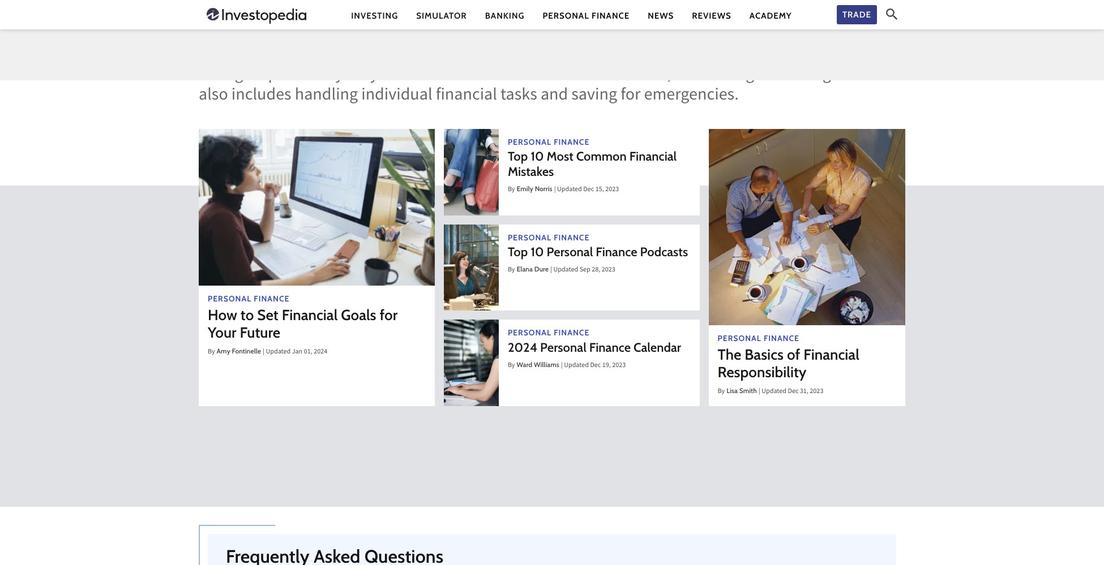 Task type: locate. For each thing, give the bounding box(es) containing it.
1 horizontal spatial of
[[787, 346, 800, 364]]

2024 up ward
[[508, 340, 537, 355]]

jan
[[292, 347, 303, 358]]

trade
[[843, 9, 872, 20]]

dec left 31,
[[788, 387, 799, 398]]

and
[[724, 42, 752, 68], [462, 63, 489, 89], [675, 63, 702, 89], [541, 83, 568, 109]]

1 horizontal spatial for
[[380, 306, 398, 324]]

and left setting
[[675, 63, 702, 89]]

podcasts
[[640, 245, 688, 260]]

2 vertical spatial financial
[[804, 346, 860, 364]]

the basics of financial responsibility by lisa smith updated dec 31, 2023
[[718, 346, 860, 398]]

0 vertical spatial 10
[[531, 149, 544, 164]]

2024
[[508, 340, 537, 355], [314, 347, 327, 358]]

and left family
[[724, 42, 752, 68]]

simulator link
[[416, 10, 467, 22]]

0 vertical spatial top
[[508, 149, 528, 164]]

0 horizontal spatial individual
[[361, 83, 432, 109]]

2023 right 28,
[[602, 265, 615, 276]]

2 10 from the top
[[531, 245, 544, 260]]

top for top 10 personal finance podcasts
[[508, 245, 528, 260]]

it
[[868, 63, 878, 89]]

of right basics
[[787, 346, 800, 364]]

updated left "jan"
[[266, 347, 291, 358]]

tasks
[[501, 83, 537, 109]]

1 vertical spatial financial
[[282, 306, 338, 324]]

top up emily
[[508, 149, 528, 164]]

simulator
[[416, 10, 467, 21]]

of inside the basics of financial responsibility by lisa smith updated dec 31, 2023
[[787, 346, 800, 364]]

0 vertical spatial of
[[558, 42, 572, 68]]

for right "goals"
[[380, 306, 398, 324]]

updated down responsibility
[[762, 387, 787, 398]]

individual
[[650, 42, 721, 68], [361, 83, 432, 109]]

2023 inside the top 10 most common financial mistakes by emily norris updated dec 15, 2023
[[605, 185, 619, 195]]

updated
[[557, 185, 582, 195], [554, 265, 578, 276], [266, 347, 291, 358], [564, 361, 589, 372], [762, 387, 787, 398]]

personal finance link
[[543, 10, 630, 22]]

dec left "15," at the top right of the page
[[583, 185, 594, 195]]

goals
[[341, 306, 376, 324]]

top inside top 10 personal finance podcasts by elana dure updated sep 28, 2023
[[508, 245, 528, 260]]

1 horizontal spatial financial
[[539, 63, 601, 89]]

0 vertical spatial finance
[[592, 10, 630, 21]]

investing
[[351, 10, 398, 21]]

to
[[241, 306, 254, 324]]

personal finance
[[543, 10, 630, 21]]

common
[[576, 149, 627, 164]]

for inside the how to set financial goals for your future by amy fontinelle updated jan 01, 2024
[[380, 306, 398, 324]]

10 inside top 10 personal finance podcasts by elana dure updated sep 28, 2023
[[531, 245, 544, 260]]

also
[[199, 83, 228, 109]]

personal
[[543, 10, 589, 21], [199, 42, 261, 68], [547, 245, 593, 260], [540, 340, 587, 355]]

by inside the how to set financial goals for your future by amy fontinelle updated jan 01, 2024
[[208, 347, 215, 358]]

by inside top 10 personal finance podcasts by elana dure updated sep 28, 2023
[[508, 265, 515, 276]]

0 vertical spatial financial
[[630, 149, 677, 164]]

updated right norris
[[557, 185, 582, 195]]

taking
[[199, 63, 243, 89]]

10 inside the top 10 most common financial mistakes by emily norris updated dec 15, 2023
[[531, 149, 544, 164]]

lisa
[[727, 387, 738, 395]]

2024 right "01,"
[[314, 347, 327, 358]]

by left lisa
[[718, 387, 725, 398]]

financial up 31,
[[804, 346, 860, 364]]

2023 right 31,
[[810, 387, 824, 398]]

financial right "common"
[[630, 149, 677, 164]]

1 vertical spatial individual
[[361, 83, 432, 109]]

dec inside the basics of financial responsibility by lisa smith updated dec 31, 2023
[[788, 387, 799, 398]]

finance
[[592, 10, 630, 21], [596, 245, 637, 260], [589, 340, 631, 355]]

individual up emergencies.
[[650, 42, 721, 68]]

universe
[[494, 42, 554, 68]]

by left "elana"
[[508, 265, 515, 276]]

most
[[547, 149, 574, 164]]

setting
[[706, 63, 755, 89]]

healthy shopping image
[[444, 129, 499, 216]]

2 vertical spatial finance
[[589, 340, 631, 355]]

for right saving
[[621, 83, 641, 109]]

dec left 19,
[[590, 361, 601, 372]]

by
[[508, 185, 515, 195], [508, 265, 515, 276], [208, 347, 215, 358], [508, 361, 515, 372], [718, 387, 725, 398]]

by left emily
[[508, 185, 515, 195]]

top
[[508, 149, 528, 164], [508, 245, 528, 260]]

finance up 28,
[[596, 245, 637, 260]]

15,
[[596, 185, 604, 195]]

0 horizontal spatial of
[[558, 42, 572, 68]]

updated right williams on the bottom of page
[[564, 361, 589, 372]]

top up "elana"
[[508, 245, 528, 260]]

finance up 19,
[[589, 340, 631, 355]]

1 vertical spatial 10
[[531, 245, 544, 260]]

academy
[[750, 10, 792, 21]]

reviews link
[[692, 10, 732, 22]]

2 vertical spatial dec
[[788, 387, 799, 398]]

10 left most
[[531, 149, 544, 164]]

by left amy
[[208, 347, 215, 358]]

finance up managing
[[592, 10, 630, 21]]

0 vertical spatial dec
[[583, 185, 594, 195]]

of inside personal finance encompasses the whole universe of managing individual and family finances, taking responsibility for your current and future financial situation, and setting financial goals. it also includes handling individual financial tasks and saving for emergencies.
[[558, 42, 572, 68]]

updated left 'sep'
[[554, 265, 578, 276]]

2023 inside top 10 personal finance podcasts by elana dure updated sep 28, 2023
[[602, 265, 615, 276]]

dec
[[583, 185, 594, 195], [590, 361, 601, 372], [788, 387, 799, 398]]

2 horizontal spatial financial
[[804, 346, 860, 364]]

0 vertical spatial individual
[[650, 42, 721, 68]]

banking link
[[485, 10, 525, 22]]

2 horizontal spatial financial
[[758, 63, 819, 89]]

1 top from the top
[[508, 149, 528, 164]]

1 vertical spatial top
[[508, 245, 528, 260]]

financial
[[539, 63, 601, 89], [758, 63, 819, 89], [436, 83, 497, 109]]

2023
[[605, 185, 619, 195], [602, 265, 615, 276], [612, 361, 626, 372], [810, 387, 824, 398]]

emergencies.
[[644, 83, 739, 109]]

finance inside 2024 personal finance calendar by ward williams updated dec 19, 2023
[[589, 340, 631, 355]]

10 up the dure
[[531, 245, 544, 260]]

financial up "01,"
[[282, 306, 338, 324]]

person at a desk, looking at a computer screen image
[[199, 129, 435, 286]]

1 10 from the top
[[531, 149, 544, 164]]

individual down encompasses
[[361, 83, 432, 109]]

1 vertical spatial finance
[[596, 245, 637, 260]]

family
[[755, 42, 799, 68]]

advertisement element
[[278, 29, 827, 171]]

19,
[[602, 361, 611, 372]]

1 vertical spatial dec
[[590, 361, 601, 372]]

2 top from the top
[[508, 245, 528, 260]]

personal finance encompasses the whole universe of managing individual and family finances, taking responsibility for your current and future financial situation, and setting financial goals. it also includes handling individual financial tasks and saving for emergencies.
[[199, 42, 878, 109]]

situation,
[[604, 63, 672, 89]]

the
[[718, 346, 742, 364]]

of right universe
[[558, 42, 572, 68]]

how to set financial goals for your future by amy fontinelle updated jan 01, 2024
[[208, 306, 398, 358]]

financial inside the how to set financial goals for your future by amy fontinelle updated jan 01, 2024
[[282, 306, 338, 324]]

of
[[558, 42, 572, 68], [787, 346, 800, 364]]

updated inside the how to set financial goals for your future by amy fontinelle updated jan 01, 2024
[[266, 347, 291, 358]]

personal inside personal finance encompasses the whole universe of managing individual and family finances, taking responsibility for your current and future financial situation, and setting financial goals. it also includes handling individual financial tasks and saving for emergencies.
[[199, 42, 261, 68]]

investing link
[[351, 10, 398, 22]]

personal inside top 10 personal finance podcasts by elana dure updated sep 28, 2023
[[547, 245, 593, 260]]

2023 right "15," at the top right of the page
[[605, 185, 619, 195]]

norris
[[535, 185, 553, 193]]

news link
[[648, 10, 674, 22]]

0 horizontal spatial financial
[[282, 306, 338, 324]]

whole
[[447, 42, 490, 68]]

10
[[531, 149, 544, 164], [531, 245, 544, 260]]

1 horizontal spatial financial
[[630, 149, 677, 164]]

updated inside top 10 personal finance podcasts by elana dure updated sep 28, 2023
[[554, 265, 578, 276]]

news
[[648, 10, 674, 21]]

0 horizontal spatial 2024
[[314, 347, 327, 358]]

saving
[[572, 83, 617, 109]]

for
[[347, 63, 367, 89], [621, 83, 641, 109], [380, 306, 398, 324]]

2023 right 19,
[[612, 361, 626, 372]]

financial
[[630, 149, 677, 164], [282, 306, 338, 324], [804, 346, 860, 364]]

1 horizontal spatial 2024
[[508, 340, 537, 355]]

1 vertical spatial of
[[787, 346, 800, 364]]

financial inside the basics of financial responsibility by lisa smith updated dec 31, 2023
[[804, 346, 860, 364]]

for left your
[[347, 63, 367, 89]]

smith
[[740, 387, 757, 395]]

by left ward
[[508, 361, 515, 372]]

top inside the top 10 most common financial mistakes by emily norris updated dec 15, 2023
[[508, 149, 528, 164]]



Task type: vqa. For each thing, say whether or not it's contained in the screenshot.


Task type: describe. For each thing, give the bounding box(es) containing it.
the
[[420, 42, 443, 68]]

how
[[208, 306, 237, 324]]

10 for most
[[531, 149, 544, 164]]

includes
[[232, 83, 292, 109]]

financial for the basics of financial responsibility
[[804, 346, 860, 364]]

financial inside the top 10 most common financial mistakes by emily norris updated dec 15, 2023
[[630, 149, 677, 164]]

by inside 2024 personal finance calendar by ward williams updated dec 19, 2023
[[508, 361, 515, 372]]

susan davis tell authors how to start a podcast and gives podcasting hints. image
[[444, 225, 499, 311]]

williams
[[534, 361, 559, 369]]

responsibility
[[247, 63, 343, 89]]

banking
[[485, 10, 525, 21]]

dec inside 2024 personal finance calendar by ward williams updated dec 19, 2023
[[590, 361, 601, 372]]

2023 inside 2024 personal finance calendar by ward williams updated dec 19, 2023
[[612, 361, 626, 372]]

encompasses
[[320, 42, 416, 68]]

01,
[[304, 347, 312, 358]]

goals.
[[823, 63, 864, 89]]

woman working at computer image
[[444, 320, 499, 407]]

and left future
[[462, 63, 489, 89]]

responsibility
[[718, 363, 807, 382]]

dec inside the top 10 most common financial mistakes by emily norris updated dec 15, 2023
[[583, 185, 594, 195]]

top for top 10 most common financial mistakes
[[508, 149, 528, 164]]

fontinelle
[[232, 347, 261, 356]]

your
[[208, 324, 236, 342]]

0 horizontal spatial financial
[[436, 83, 497, 109]]

2023 inside the basics of financial responsibility by lisa smith updated dec 31, 2023
[[810, 387, 824, 398]]

updated inside 2024 personal finance calendar by ward williams updated dec 19, 2023
[[564, 361, 589, 372]]

emily
[[517, 185, 533, 193]]

handling
[[295, 83, 358, 109]]

1 horizontal spatial individual
[[650, 42, 721, 68]]

2024 inside 2024 personal finance calendar by ward williams updated dec 19, 2023
[[508, 340, 537, 355]]

28,
[[592, 265, 600, 276]]

search image
[[886, 9, 898, 20]]

top 10 most common financial mistakes by emily norris updated dec 15, 2023
[[508, 149, 677, 195]]

updated inside the top 10 most common financial mistakes by emily norris updated dec 15, 2023
[[557, 185, 582, 195]]

set
[[257, 306, 279, 324]]

and right tasks
[[541, 83, 568, 109]]

updated inside the basics of financial responsibility by lisa smith updated dec 31, 2023
[[762, 387, 787, 398]]

managing
[[575, 42, 647, 68]]

amy
[[217, 347, 230, 356]]

current
[[406, 63, 458, 89]]

basics
[[745, 346, 784, 364]]

sep
[[580, 265, 591, 276]]

by inside the top 10 most common financial mistakes by emily norris updated dec 15, 2023
[[508, 185, 515, 195]]

investopedia homepage image
[[207, 7, 306, 25]]

personal inside 2024 personal finance calendar by ward williams updated dec 19, 2023
[[540, 340, 587, 355]]

31,
[[800, 387, 809, 398]]

future
[[240, 324, 280, 342]]

2024 inside the how to set financial goals for your future by amy fontinelle updated jan 01, 2024
[[314, 347, 327, 358]]

0 horizontal spatial for
[[347, 63, 367, 89]]

by inside the basics of financial responsibility by lisa smith updated dec 31, 2023
[[718, 387, 725, 398]]

academy link
[[750, 10, 792, 22]]

mistakes
[[508, 164, 554, 179]]

2024 personal finance calendar by ward williams updated dec 19, 2023
[[508, 340, 681, 372]]

10 for personal
[[531, 245, 544, 260]]

trade link
[[837, 5, 877, 24]]

finance
[[264, 42, 317, 68]]

elana
[[517, 265, 533, 274]]

dure
[[534, 265, 549, 274]]

calendar
[[634, 340, 681, 355]]

future
[[492, 63, 536, 89]]

2 horizontal spatial for
[[621, 83, 641, 109]]

reviews
[[692, 10, 732, 21]]

ward
[[517, 361, 532, 369]]

finance inside top 10 personal finance podcasts by elana dure updated sep 28, 2023
[[596, 245, 637, 260]]

top 10 personal finance podcasts by elana dure updated sep 28, 2023
[[508, 245, 688, 276]]

financial for how to set financial goals for your future
[[282, 306, 338, 324]]

paying bills kitchen image
[[709, 129, 906, 326]]

finances,
[[802, 42, 866, 68]]

your
[[370, 63, 403, 89]]



